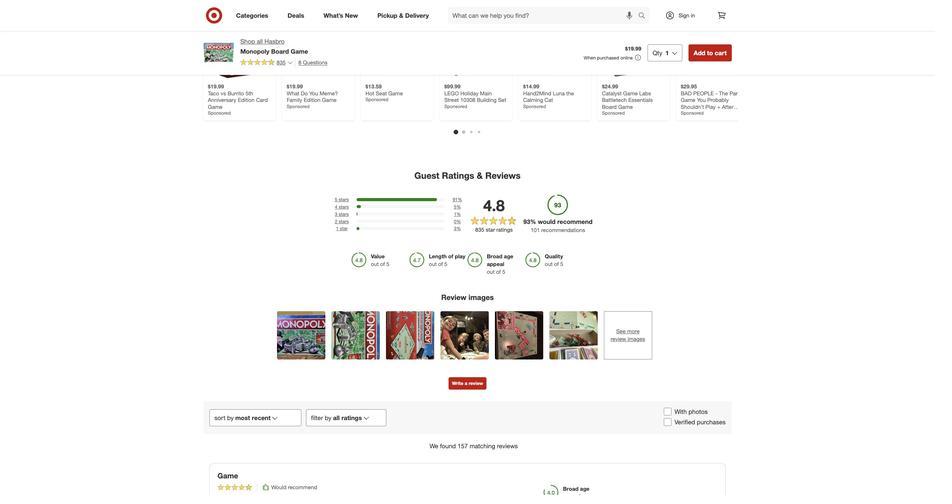 Task type: describe. For each thing, give the bounding box(es) containing it.
age for broad age appeal
[[580, 486, 590, 492]]

out inside the 'quality out of 5'
[[545, 261, 553, 267]]

hasbro
[[265, 37, 285, 45]]

out inside 'broad age appeal out of 5'
[[487, 269, 495, 275]]

$19.99 taco vs burrito 5th anniversary edition card game sponsored
[[208, 83, 268, 116]]

out inside length of play out of 5
[[429, 261, 437, 267]]

write a review button
[[449, 377, 487, 390]]

reviews
[[485, 170, 521, 181]]

seat
[[376, 90, 387, 96]]

stars for 5 stars
[[339, 197, 349, 203]]

% for 91
[[458, 197, 462, 203]]

5 inside length of play out of 5
[[444, 261, 448, 267]]

star for 835
[[486, 227, 495, 233]]

holiday
[[460, 90, 479, 96]]

add to cart button
[[689, 44, 732, 61]]

$19.99 for $19.99 what do you meme? family edition game sponsored
[[287, 83, 303, 89]]

3 stars
[[335, 211, 349, 217]]

when purchased online
[[584, 55, 633, 61]]

93
[[523, 218, 530, 226]]

$24.99
[[602, 83, 618, 89]]

deals
[[288, 11, 304, 19]]

835 star ratings
[[475, 227, 513, 233]]

1 for %
[[454, 211, 457, 217]]

broad age appeal
[[563, 486, 590, 495]]

would recommend
[[271, 484, 317, 491]]

game inside shop all hasbro monopoly board game
[[291, 47, 308, 55]]

the
[[566, 90, 574, 96]]

With photos checkbox
[[664, 408, 672, 416]]

card
[[256, 96, 268, 103]]

we found 157 matching reviews
[[430, 443, 518, 450]]

after
[[722, 103, 734, 110]]

5 inside 'broad age appeal out of 5'
[[502, 269, 505, 275]]

$13.59
[[366, 83, 382, 89]]

hot seat game image
[[366, 15, 429, 78]]

meme?
[[320, 90, 338, 96]]

matching
[[470, 443, 495, 450]]

5 inside value out of 5
[[387, 261, 390, 267]]

labs
[[639, 90, 651, 96]]

quality
[[545, 253, 563, 260]]

purchases
[[697, 418, 726, 426]]

% for 0
[[457, 219, 461, 224]]

& inside pickup & delivery link
[[399, 11, 403, 19]]

recommend inside 93 % would recommend 101 recommendations
[[557, 218, 593, 226]]

image of monopoly board game image
[[203, 37, 234, 68]]

set
[[498, 96, 506, 103]]

$13.59 hot seat game sponsored
[[366, 83, 403, 102]]

of inside value out of 5
[[380, 261, 385, 267]]

hand2mind luna the calming cat image
[[523, 15, 587, 78]]

1 star
[[336, 226, 348, 232]]

broad for broad age appeal
[[563, 486, 579, 492]]

what's
[[324, 11, 343, 19]]

4
[[335, 204, 337, 210]]

3 for 3 %
[[454, 226, 457, 232]]

battletech
[[602, 96, 627, 103]]

$19.99 for $19.99 taco vs burrito 5th anniversary edition card game sponsored
[[208, 83, 224, 89]]

appeal for broad age appeal out of 5
[[487, 261, 504, 267]]

sponsored inside $19.99 what do you meme? family edition game sponsored
[[287, 103, 310, 109]]

catalyst game labs battletech essentials board game image
[[602, 15, 666, 78]]

stars for 3 stars
[[339, 211, 349, 217]]

by for sort by
[[227, 414, 234, 422]]

ratings
[[442, 170, 474, 181]]

value out of 5
[[371, 253, 390, 267]]

91
[[453, 197, 458, 203]]

guest review image 3 of 9, zoom in image
[[386, 311, 434, 360]]

length of play out of 5
[[429, 253, 466, 267]]

pickup
[[377, 11, 398, 19]]

out inside value out of 5
[[371, 261, 379, 267]]

1 %
[[454, 211, 461, 217]]

images inside see more review images
[[628, 336, 645, 342]]

categories link
[[230, 7, 278, 24]]

search button
[[635, 7, 654, 26]]

Verified purchases checkbox
[[664, 419, 672, 426]]

$29.95
[[681, 83, 697, 89]]

found
[[440, 443, 456, 450]]

we
[[430, 443, 438, 450]]

sponsored inside $19.99 taco vs burrito 5th anniversary edition card game sponsored
[[208, 110, 231, 116]]

game inside $19.99 what do you meme? family edition game sponsored
[[322, 96, 337, 103]]

add
[[694, 49, 706, 57]]

monopoly
[[240, 47, 269, 55]]

stars for 4 stars
[[339, 204, 349, 210]]

see more review images button
[[604, 311, 652, 360]]

in
[[691, 12, 695, 19]]

91 %
[[453, 197, 462, 203]]

what
[[287, 90, 299, 96]]

sign in link
[[659, 7, 707, 24]]

sponsored inside $99.99 lego holiday main street 10308 building set sponsored
[[444, 103, 467, 109]]

guest review image 6 of 9, zoom in image
[[549, 311, 598, 360]]

verified purchases
[[675, 418, 726, 426]]

bad people - the party game you probably shouldn't play + after dark expansion pack image
[[681, 15, 744, 78]]

qty
[[653, 49, 663, 57]]

dark
[[681, 110, 692, 117]]

8
[[298, 59, 302, 66]]

$99.99
[[444, 83, 461, 89]]

anniversary
[[208, 96, 236, 103]]

sponsored inside $13.59 hot seat game sponsored
[[366, 96, 388, 102]]

% for 5
[[457, 204, 461, 210]]

cat
[[545, 96, 553, 103]]

guest review image 2 of 9, zoom in image
[[331, 311, 380, 360]]

shop
[[240, 37, 255, 45]]

pickup & delivery link
[[371, 7, 439, 24]]

2 horizontal spatial 1
[[666, 49, 669, 57]]

recent
[[252, 414, 271, 422]]

reviews
[[497, 443, 518, 450]]

$19.99 what do you meme? family edition game sponsored
[[287, 83, 338, 109]]

vs
[[221, 90, 226, 96]]

catalyst
[[602, 90, 622, 96]]

see more review images
[[611, 328, 645, 342]]

hot
[[366, 90, 374, 96]]

what's new link
[[317, 7, 368, 24]]

people
[[693, 90, 714, 96]]

taco
[[208, 90, 219, 96]]

add to cart
[[694, 49, 727, 57]]

board inside shop all hasbro monopoly board game
[[271, 47, 289, 55]]

deals link
[[281, 7, 314, 24]]

review for write a review
[[469, 381, 483, 386]]

length
[[429, 253, 447, 260]]

would
[[538, 218, 556, 226]]

of inside 'broad age appeal out of 5'
[[496, 269, 501, 275]]

by for filter by
[[325, 414, 331, 422]]

all inside shop all hasbro monopoly board game
[[257, 37, 263, 45]]

filter
[[311, 414, 323, 422]]

appeal for broad age appeal
[[563, 493, 581, 495]]

write
[[452, 381, 464, 386]]

4.8
[[483, 196, 505, 215]]

$29.95 bad people - the party game you probably shouldn't play + after dark expansion pack
[[681, 83, 743, 117]]

cart
[[715, 49, 727, 57]]



Task type: vqa. For each thing, say whether or not it's contained in the screenshot.
Wondershop
no



Task type: locate. For each thing, give the bounding box(es) containing it.
$19.99 for $19.99
[[625, 45, 642, 52]]

1 horizontal spatial star
[[486, 227, 495, 233]]

categories
[[236, 11, 268, 19]]

out down value
[[371, 261, 379, 267]]

out down quality
[[545, 261, 553, 267]]

% for 93
[[530, 218, 536, 226]]

broad age appeal out of 5
[[487, 253, 513, 275]]

0 horizontal spatial 1
[[336, 226, 339, 232]]

review right a
[[469, 381, 483, 386]]

0 horizontal spatial broad
[[487, 253, 502, 260]]

1 vertical spatial ratings
[[342, 414, 362, 422]]

sponsored down the family
[[287, 103, 310, 109]]

% up 3 %
[[457, 219, 461, 224]]

1 horizontal spatial &
[[477, 170, 483, 181]]

star
[[340, 226, 348, 232], [486, 227, 495, 233]]

sponsored down 'street'
[[444, 103, 467, 109]]

age
[[504, 253, 513, 260], [580, 486, 590, 492]]

edition
[[238, 96, 255, 103], [304, 96, 321, 103]]

game inside $19.99 taco vs burrito 5th anniversary edition card game sponsored
[[208, 103, 223, 110]]

out up review images
[[487, 269, 495, 275]]

% up "101"
[[530, 218, 536, 226]]

building
[[477, 96, 497, 103]]

stars for 2 stars
[[339, 219, 349, 224]]

2 by from the left
[[325, 414, 331, 422]]

1 up 0
[[454, 211, 457, 217]]

$19.99 up the taco
[[208, 83, 224, 89]]

pack
[[721, 110, 732, 117]]

What can we help you find? suggestions appear below search field
[[448, 7, 640, 24]]

0 horizontal spatial 3
[[335, 211, 337, 217]]

sort by most recent
[[214, 414, 271, 422]]

1 vertical spatial appeal
[[563, 493, 581, 495]]

$24.99 catalyst game labs battletech essentials board game sponsored
[[602, 83, 653, 116]]

game
[[291, 47, 308, 55], [388, 90, 403, 96], [623, 90, 638, 96], [322, 96, 337, 103], [681, 96, 696, 103], [208, 103, 223, 110], [618, 103, 633, 110], [218, 472, 238, 480]]

157
[[458, 443, 468, 450]]

3 for 3 stars
[[335, 211, 337, 217]]

you down people
[[697, 96, 706, 103]]

do
[[301, 90, 308, 96]]

0 horizontal spatial 835
[[277, 59, 286, 66]]

0 vertical spatial images
[[469, 293, 494, 302]]

0 vertical spatial board
[[271, 47, 289, 55]]

ratings right the filter
[[342, 414, 362, 422]]

$19.99 up what
[[287, 83, 303, 89]]

pickup & delivery
[[377, 11, 429, 19]]

2
[[335, 219, 337, 224]]

93 % would recommend 101 recommendations
[[523, 218, 593, 233]]

$19.99 inside $19.99 taco vs burrito 5th anniversary edition card game sponsored
[[208, 83, 224, 89]]

0 vertical spatial all
[[257, 37, 263, 45]]

purchased
[[597, 55, 619, 61]]

board down battletech
[[602, 103, 617, 110]]

lego holiday main street 10308 building set image
[[444, 15, 508, 78]]

& right ratings
[[477, 170, 483, 181]]

1 vertical spatial board
[[602, 103, 617, 110]]

1 horizontal spatial edition
[[304, 96, 321, 103]]

by right sort
[[227, 414, 234, 422]]

0 horizontal spatial &
[[399, 11, 403, 19]]

% for 3
[[457, 226, 461, 232]]

1 horizontal spatial images
[[628, 336, 645, 342]]

what's new
[[324, 11, 358, 19]]

$14.99
[[523, 83, 539, 89]]

1 horizontal spatial appeal
[[563, 493, 581, 495]]

hand2mind
[[523, 90, 551, 96]]

recommend
[[557, 218, 593, 226], [288, 484, 317, 491]]

images right review
[[469, 293, 494, 302]]

guest review image 5 of 9, zoom in image
[[495, 311, 543, 360]]

sponsored inside $24.99 catalyst game labs battletech essentials board game sponsored
[[602, 110, 625, 116]]

recommend up recommendations
[[557, 218, 593, 226]]

1 vertical spatial broad
[[563, 486, 579, 492]]

0 vertical spatial appeal
[[487, 261, 504, 267]]

101
[[531, 227, 540, 233]]

$19.99 inside $19.99 what do you meme? family edition game sponsored
[[287, 83, 303, 89]]

burrito
[[228, 90, 244, 96]]

% up the 0 % on the top of page
[[457, 211, 461, 217]]

to
[[707, 49, 713, 57]]

family
[[287, 96, 302, 103]]

age for broad age appeal out of 5
[[504, 253, 513, 260]]

0 vertical spatial review
[[611, 336, 626, 342]]

sponsored inside $14.99 hand2mind luna the calming cat sponsored
[[523, 103, 546, 109]]

ratings down 4.8
[[496, 227, 513, 233]]

star for 1
[[340, 226, 348, 232]]

stars down 3 stars
[[339, 219, 349, 224]]

0 horizontal spatial images
[[469, 293, 494, 302]]

1 horizontal spatial age
[[580, 486, 590, 492]]

5th
[[246, 90, 253, 96]]

1 vertical spatial all
[[333, 414, 340, 422]]

new
[[345, 11, 358, 19]]

3 %
[[454, 226, 461, 232]]

& right the pickup
[[399, 11, 403, 19]]

stars
[[339, 197, 349, 203], [339, 204, 349, 210], [339, 211, 349, 217], [339, 219, 349, 224]]

play
[[706, 103, 716, 110]]

game inside $29.95 bad people - the party game you probably shouldn't play + after dark expansion pack
[[681, 96, 696, 103]]

3 up 2
[[335, 211, 337, 217]]

1 horizontal spatial 835
[[475, 227, 484, 233]]

by right the filter
[[325, 414, 331, 422]]

images
[[469, 293, 494, 302], [628, 336, 645, 342]]

star down 4.8
[[486, 227, 495, 233]]

edition inside $19.99 taco vs burrito 5th anniversary edition card game sponsored
[[238, 96, 255, 103]]

images down more
[[628, 336, 645, 342]]

sort
[[214, 414, 225, 422]]

0 vertical spatial 3
[[335, 211, 337, 217]]

1 vertical spatial images
[[628, 336, 645, 342]]

edition for burrito
[[238, 96, 255, 103]]

1 horizontal spatial 1
[[454, 211, 457, 217]]

3 down 0
[[454, 226, 457, 232]]

most
[[235, 414, 250, 422]]

review down see
[[611, 336, 626, 342]]

appeal
[[487, 261, 504, 267], [563, 493, 581, 495]]

probably
[[707, 96, 729, 103]]

1 by from the left
[[227, 414, 234, 422]]

out down length
[[429, 261, 437, 267]]

10308
[[460, 96, 475, 103]]

sponsored down battletech
[[602, 110, 625, 116]]

broad inside 'broad age appeal out of 5'
[[487, 253, 502, 260]]

1 vertical spatial 835
[[475, 227, 484, 233]]

1
[[666, 49, 669, 57], [454, 211, 457, 217], [336, 226, 339, 232]]

1 horizontal spatial review
[[611, 336, 626, 342]]

0 horizontal spatial recommend
[[288, 484, 317, 491]]

guest ratings & reviews
[[415, 170, 521, 181]]

1 horizontal spatial recommend
[[557, 218, 593, 226]]

review inside see more review images
[[611, 336, 626, 342]]

of inside the 'quality out of 5'
[[554, 261, 559, 267]]

stars up 2 stars
[[339, 211, 349, 217]]

by
[[227, 414, 234, 422], [325, 414, 331, 422]]

edition for you
[[304, 96, 321, 103]]

board inside $24.99 catalyst game labs battletech essentials board game sponsored
[[602, 103, 617, 110]]

you
[[309, 90, 318, 96], [697, 96, 706, 103]]

review inside button
[[469, 381, 483, 386]]

verified
[[675, 418, 695, 426]]

1 edition from the left
[[238, 96, 255, 103]]

$19.99 up online
[[625, 45, 642, 52]]

sponsored down shouldn't
[[681, 110, 704, 116]]

% down the 0 % on the top of page
[[457, 226, 461, 232]]

0 vertical spatial &
[[399, 11, 403, 19]]

2 stars
[[335, 219, 349, 224]]

shouldn't
[[681, 103, 704, 110]]

+
[[717, 103, 721, 110]]

1 vertical spatial review
[[469, 381, 483, 386]]

age inside broad age appeal
[[580, 486, 590, 492]]

a
[[465, 381, 467, 386]]

age inside 'broad age appeal out of 5'
[[504, 253, 513, 260]]

sponsored down the seat
[[366, 96, 388, 102]]

0 vertical spatial age
[[504, 253, 513, 260]]

essentials
[[628, 96, 653, 103]]

835 link
[[240, 58, 293, 68]]

8 questions
[[298, 59, 328, 66]]

835 for 835
[[277, 59, 286, 66]]

2 edition from the left
[[304, 96, 321, 103]]

sponsored down anniversary
[[208, 110, 231, 116]]

0 horizontal spatial appeal
[[487, 261, 504, 267]]

1 vertical spatial 3
[[454, 226, 457, 232]]

3 stars from the top
[[339, 211, 349, 217]]

1 for star
[[336, 226, 339, 232]]

you inside $19.99 what do you meme? family edition game sponsored
[[309, 90, 318, 96]]

4 stars from the top
[[339, 219, 349, 224]]

recommend right would
[[288, 484, 317, 491]]

1 horizontal spatial 3
[[454, 226, 457, 232]]

2 horizontal spatial $19.99
[[625, 45, 642, 52]]

$14.99 hand2mind luna the calming cat sponsored
[[523, 83, 574, 109]]

review
[[441, 293, 467, 302]]

write a review
[[452, 381, 483, 386]]

ratings
[[496, 227, 513, 233], [342, 414, 362, 422]]

0 horizontal spatial all
[[257, 37, 263, 45]]

star down 2 stars
[[340, 226, 348, 232]]

review
[[611, 336, 626, 342], [469, 381, 483, 386]]

sign
[[679, 12, 689, 19]]

0 horizontal spatial you
[[309, 90, 318, 96]]

play
[[455, 253, 466, 260]]

1 horizontal spatial $19.99
[[287, 83, 303, 89]]

review images
[[441, 293, 494, 302]]

4 stars
[[335, 204, 349, 210]]

% up the 5 %
[[458, 197, 462, 203]]

0 vertical spatial recommend
[[557, 218, 593, 226]]

stars up 4 stars
[[339, 197, 349, 203]]

stars down 5 stars
[[339, 204, 349, 210]]

what do you meme? family edition game image
[[287, 15, 350, 78]]

0 vertical spatial ratings
[[496, 227, 513, 233]]

0 vertical spatial 835
[[277, 59, 286, 66]]

broad for broad age appeal out of 5
[[487, 253, 502, 260]]

guest review image 1 of 9, zoom in image
[[277, 311, 325, 360]]

835 right 3 %
[[475, 227, 484, 233]]

photos
[[689, 408, 708, 416]]

value
[[371, 253, 385, 260]]

2 stars from the top
[[339, 204, 349, 210]]

&
[[399, 11, 403, 19], [477, 170, 483, 181]]

1 right qty
[[666, 49, 669, 57]]

0 horizontal spatial by
[[227, 414, 234, 422]]

% inside 93 % would recommend 101 recommendations
[[530, 218, 536, 226]]

$99.99 lego holiday main street 10308 building set sponsored
[[444, 83, 506, 109]]

5 %
[[454, 204, 461, 210]]

% for 1
[[457, 211, 461, 217]]

with photos
[[675, 408, 708, 416]]

board down hasbro
[[271, 47, 289, 55]]

0 horizontal spatial board
[[271, 47, 289, 55]]

0 horizontal spatial age
[[504, 253, 513, 260]]

you inside $29.95 bad people - the party game you probably shouldn't play + after dark expansion pack
[[697, 96, 706, 103]]

when
[[584, 55, 596, 61]]

all right the filter
[[333, 414, 340, 422]]

1 down 2
[[336, 226, 339, 232]]

guest review image 4 of 9, zoom in image
[[440, 311, 489, 360]]

1 horizontal spatial ratings
[[496, 227, 513, 233]]

0 horizontal spatial $19.99
[[208, 83, 224, 89]]

1 horizontal spatial broad
[[563, 486, 579, 492]]

1 stars from the top
[[339, 197, 349, 203]]

review for see more review images
[[611, 336, 626, 342]]

street
[[444, 96, 459, 103]]

edition inside $19.99 what do you meme? family edition game sponsored
[[304, 96, 321, 103]]

% up 1 %
[[457, 204, 461, 210]]

0 vertical spatial broad
[[487, 253, 502, 260]]

1 vertical spatial age
[[580, 486, 590, 492]]

sponsored down calming
[[523, 103, 546, 109]]

edition down do
[[304, 96, 321, 103]]

0 horizontal spatial star
[[340, 226, 348, 232]]

filter by all ratings
[[311, 414, 362, 422]]

1 vertical spatial &
[[477, 170, 483, 181]]

out
[[371, 261, 379, 267], [429, 261, 437, 267], [545, 261, 553, 267], [487, 269, 495, 275]]

835 for 835 star ratings
[[475, 227, 484, 233]]

0 horizontal spatial ratings
[[342, 414, 362, 422]]

quality out of 5
[[545, 253, 563, 267]]

game inside $13.59 hot seat game sponsored
[[388, 90, 403, 96]]

1 vertical spatial 1
[[454, 211, 457, 217]]

0 vertical spatial 1
[[666, 49, 669, 57]]

0 horizontal spatial review
[[469, 381, 483, 386]]

main
[[480, 90, 492, 96]]

1 horizontal spatial board
[[602, 103, 617, 110]]

0 %
[[454, 219, 461, 224]]

all up 'monopoly'
[[257, 37, 263, 45]]

1 vertical spatial recommend
[[288, 484, 317, 491]]

835 down shop all hasbro monopoly board game
[[277, 59, 286, 66]]

5 inside the 'quality out of 5'
[[560, 261, 563, 267]]

you right do
[[309, 90, 318, 96]]

taco vs burrito 5th anniversary edition card game image
[[208, 15, 271, 78]]

appeal inside broad age appeal
[[563, 493, 581, 495]]

appeal inside 'broad age appeal out of 5'
[[487, 261, 504, 267]]

0 horizontal spatial edition
[[238, 96, 255, 103]]

board
[[271, 47, 289, 55], [602, 103, 617, 110]]

2 vertical spatial 1
[[336, 226, 339, 232]]

edition down "5th"
[[238, 96, 255, 103]]

more
[[627, 328, 640, 335]]

1 horizontal spatial you
[[697, 96, 706, 103]]

broad inside broad age appeal
[[563, 486, 579, 492]]

1 horizontal spatial by
[[325, 414, 331, 422]]

8 questions link
[[295, 58, 328, 67]]

expansion
[[694, 110, 719, 117]]

1 horizontal spatial all
[[333, 414, 340, 422]]



